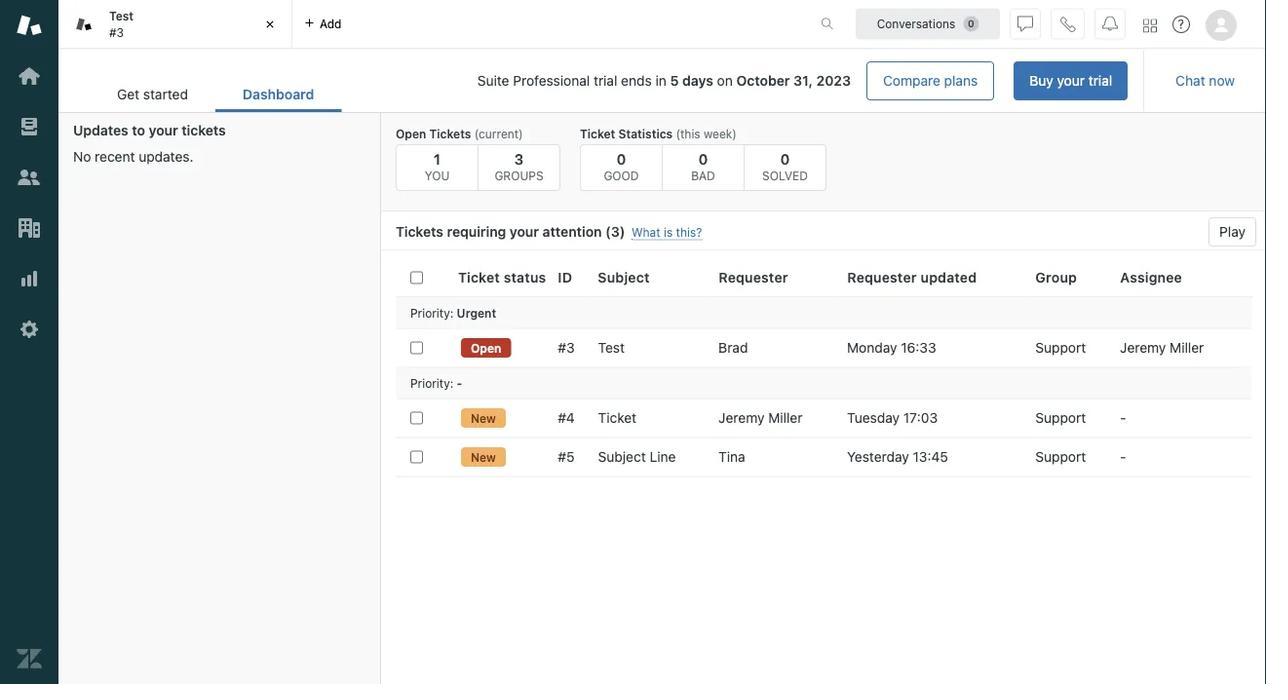 Task type: locate. For each thing, give the bounding box(es) containing it.
0 vertical spatial test
[[109, 9, 134, 23]]

no
[[73, 149, 91, 165]]

tab list
[[90, 76, 342, 112]]

requester for requester updated
[[848, 269, 917, 285]]

1 horizontal spatial trial
[[1089, 73, 1113, 89]]

priority down priority : urgent
[[410, 376, 450, 390]]

1 horizontal spatial jeremy
[[1120, 340, 1166, 356]]

line
[[650, 449, 676, 465]]

close image
[[260, 15, 280, 34]]

jeremy up tina
[[719, 410, 765, 426]]

professional
[[513, 73, 590, 89]]

(this
[[676, 127, 701, 140]]

your up status
[[510, 224, 539, 240]]

trial inside buy your trial button
[[1089, 73, 1113, 89]]

2 horizontal spatial your
[[1057, 73, 1085, 89]]

tab
[[59, 0, 293, 49]]

0 vertical spatial priority
[[410, 306, 450, 320]]

chat now button
[[1160, 61, 1251, 100]]

ticket
[[580, 127, 616, 140], [458, 269, 500, 285], [598, 410, 637, 426]]

miller
[[1170, 340, 1204, 356], [769, 410, 803, 426]]

1
[[434, 150, 441, 167]]

subject line
[[598, 449, 676, 465]]

get started
[[117, 86, 188, 102]]

#3 left test link
[[558, 340, 575, 356]]

31,
[[794, 73, 813, 89]]

2 vertical spatial your
[[510, 224, 539, 240]]

1 vertical spatial ticket
[[458, 269, 500, 285]]

1 vertical spatial :
[[450, 376, 454, 390]]

support
[[1036, 340, 1086, 356], [1036, 410, 1086, 426], [1036, 449, 1086, 465]]

priority
[[410, 306, 450, 320], [410, 376, 450, 390]]

ticket status
[[458, 269, 546, 285]]

ticket up 0 good
[[580, 127, 616, 140]]

main element
[[0, 0, 59, 684]]

suite professional trial ends in 5 days on october 31, 2023
[[478, 73, 851, 89]]

tabs tab list
[[59, 0, 801, 49]]

requester left updated
[[848, 269, 917, 285]]

miller left tuesday
[[769, 410, 803, 426]]

1 vertical spatial miller
[[769, 410, 803, 426]]

1 trial from the left
[[1089, 73, 1113, 89]]

1 horizontal spatial miller
[[1170, 340, 1204, 356]]

1 vertical spatial open
[[471, 341, 502, 355]]

subject down )
[[598, 269, 650, 285]]

chat
[[1176, 73, 1206, 89]]

ticket statistics (this week)
[[580, 127, 737, 140]]

0 horizontal spatial 0
[[617, 150, 626, 167]]

1 horizontal spatial 0
[[699, 150, 708, 167]]

yesterday 13:45
[[847, 449, 949, 465]]

0 vertical spatial subject
[[598, 269, 650, 285]]

updates
[[73, 122, 128, 138]]

jeremy miller down assignee
[[1120, 340, 1204, 356]]

zendesk image
[[17, 646, 42, 672]]

1 new from the top
[[471, 411, 496, 425]]

2 priority from the top
[[410, 376, 450, 390]]

1 horizontal spatial requester
[[848, 269, 917, 285]]

1 priority from the top
[[410, 306, 450, 320]]

1 support from the top
[[1036, 340, 1086, 356]]

subject
[[598, 269, 650, 285], [598, 449, 646, 465]]

your right to
[[149, 122, 178, 138]]

trial
[[1089, 73, 1113, 89], [594, 73, 618, 89]]

button displays agent's chat status as invisible. image
[[1018, 16, 1034, 32]]

2 : from the top
[[450, 376, 454, 390]]

1 vertical spatial your
[[149, 122, 178, 138]]

days
[[683, 73, 714, 89]]

1 vertical spatial jeremy
[[719, 410, 765, 426]]

:
[[450, 306, 454, 320], [450, 376, 454, 390]]

1 you
[[425, 150, 450, 182]]

now
[[1209, 73, 1235, 89]]

#3 inside the test #3
[[109, 25, 124, 39]]

test up get
[[109, 9, 134, 23]]

: left urgent
[[450, 306, 454, 320]]

0 vertical spatial open
[[396, 127, 426, 140]]

0 horizontal spatial 3
[[515, 150, 524, 167]]

1 0 from the left
[[617, 150, 626, 167]]

tab list containing get started
[[90, 76, 342, 112]]

3 support from the top
[[1036, 449, 1086, 465]]

test inside tab
[[109, 9, 134, 23]]

1 vertical spatial test
[[598, 340, 625, 356]]

requester for requester
[[719, 269, 789, 285]]

brad
[[719, 340, 748, 356]]

3 up groups
[[515, 150, 524, 167]]

conversations
[[877, 17, 956, 31]]

0 vertical spatial miller
[[1170, 340, 1204, 356]]

tickets up select all tickets checkbox
[[396, 224, 444, 240]]

0 for 0 solved
[[781, 150, 790, 167]]

open
[[396, 127, 426, 140], [471, 341, 502, 355]]

2 new from the top
[[471, 450, 496, 464]]

priority down select all tickets checkbox
[[410, 306, 450, 320]]

views image
[[17, 114, 42, 139]]

requester
[[719, 269, 789, 285], [848, 269, 917, 285]]

- for yesterday 13:45
[[1120, 449, 1127, 465]]

compare plans
[[883, 73, 978, 89]]

0 horizontal spatial open
[[396, 127, 426, 140]]

buy
[[1030, 73, 1054, 89]]

0 horizontal spatial #3
[[109, 25, 124, 39]]

-
[[457, 376, 463, 390], [1120, 410, 1127, 426], [1120, 449, 1127, 465]]

you
[[425, 169, 450, 182]]

new for #4
[[471, 411, 496, 425]]

0 vertical spatial -
[[457, 376, 463, 390]]

0 up good on the top of the page
[[617, 150, 626, 167]]

1 horizontal spatial your
[[510, 224, 539, 240]]

0 horizontal spatial requester
[[719, 269, 789, 285]]

jeremy miller
[[1120, 340, 1204, 356], [719, 410, 803, 426]]

None checkbox
[[410, 342, 423, 354], [410, 412, 423, 425], [410, 342, 423, 354], [410, 412, 423, 425]]

0 vertical spatial your
[[1057, 73, 1085, 89]]

0 inside "0 solved"
[[781, 150, 790, 167]]

test
[[109, 9, 134, 23], [598, 340, 625, 356]]

priority for priority : urgent
[[410, 306, 450, 320]]

trial for professional
[[594, 73, 618, 89]]

jeremy down assignee
[[1120, 340, 1166, 356]]

customers image
[[17, 165, 42, 190]]

1 horizontal spatial #3
[[558, 340, 575, 356]]

2 0 from the left
[[699, 150, 708, 167]]

new left #4 on the bottom left of the page
[[471, 411, 496, 425]]

tickets requiring your attention ( 3 ) what is this?
[[396, 224, 702, 240]]

play
[[1220, 224, 1246, 240]]

tickets up 1
[[430, 127, 471, 140]]

good
[[604, 169, 639, 182]]

test up ticket link
[[598, 340, 625, 356]]

jeremy miller up tina
[[719, 410, 803, 426]]

0 vertical spatial #3
[[109, 25, 124, 39]]

ticket for statistics
[[580, 127, 616, 140]]

0 vertical spatial ticket
[[580, 127, 616, 140]]

this?
[[676, 226, 702, 239]]

your for tickets requiring your attention ( 3 ) what is this?
[[510, 224, 539, 240]]

grid
[[381, 258, 1267, 684]]

1 horizontal spatial open
[[471, 341, 502, 355]]

your inside button
[[1057, 73, 1085, 89]]

open down urgent
[[471, 341, 502, 355]]

0 inside the 0 bad
[[699, 150, 708, 167]]

1 : from the top
[[450, 306, 454, 320]]

0
[[617, 150, 626, 167], [699, 150, 708, 167], [781, 150, 790, 167]]

2 subject from the top
[[598, 449, 646, 465]]

trial left ends
[[594, 73, 618, 89]]

ticket up subject line
[[598, 410, 637, 426]]

0 vertical spatial jeremy
[[1120, 340, 1166, 356]]

0 horizontal spatial trial
[[594, 73, 618, 89]]

0 inside 0 good
[[617, 150, 626, 167]]

0 vertical spatial :
[[450, 306, 454, 320]]

open tickets (current)
[[396, 127, 523, 140]]

2 vertical spatial support
[[1036, 449, 1086, 465]]

trial down notifications icon
[[1089, 73, 1113, 89]]

new
[[471, 411, 496, 425], [471, 450, 496, 464]]

is
[[664, 226, 673, 239]]

no recent updates.
[[73, 149, 194, 165]]

: down priority : urgent
[[450, 376, 454, 390]]

1 vertical spatial tickets
[[396, 224, 444, 240]]

0 vertical spatial 3
[[515, 150, 524, 167]]

1 horizontal spatial test
[[598, 340, 625, 356]]

tickets
[[430, 127, 471, 140], [396, 224, 444, 240]]

0 horizontal spatial test
[[109, 9, 134, 23]]

miller down assignee
[[1170, 340, 1204, 356]]

#3 up get
[[109, 25, 124, 39]]

0 vertical spatial new
[[471, 411, 496, 425]]

0 vertical spatial support
[[1036, 340, 1086, 356]]

0 horizontal spatial your
[[149, 122, 178, 138]]

0 horizontal spatial jeremy
[[719, 410, 765, 426]]

support for monday 16:33
[[1036, 340, 1086, 356]]

zendesk support image
[[17, 13, 42, 38]]

0 horizontal spatial miller
[[769, 410, 803, 426]]

what
[[632, 226, 661, 239]]

requester up brad on the right of page
[[719, 269, 789, 285]]

jeremy
[[1120, 340, 1166, 356], [719, 410, 765, 426]]

subject for subject
[[598, 269, 650, 285]]

2 trial from the left
[[594, 73, 618, 89]]

subject down ticket link
[[598, 449, 646, 465]]

in
[[656, 73, 667, 89]]

3 left 'what'
[[611, 224, 620, 240]]

3
[[515, 150, 524, 167], [611, 224, 620, 240]]

2 requester from the left
[[848, 269, 917, 285]]

1 vertical spatial priority
[[410, 376, 450, 390]]

1 subject from the top
[[598, 269, 650, 285]]

0 up 'solved'
[[781, 150, 790, 167]]

1 vertical spatial jeremy miller
[[719, 410, 803, 426]]

None checkbox
[[410, 451, 423, 464]]

new for #5
[[471, 450, 496, 464]]

dashboard
[[243, 86, 314, 102]]

on
[[717, 73, 733, 89]]

grid containing ticket status
[[381, 258, 1267, 684]]

get started tab
[[90, 76, 215, 112]]

section
[[357, 61, 1128, 100]]

tuesday 17:03
[[847, 410, 938, 426]]

1 vertical spatial support
[[1036, 410, 1086, 426]]

organizations image
[[17, 215, 42, 241]]

1 vertical spatial 3
[[611, 224, 620, 240]]

week)
[[704, 127, 737, 140]]

your
[[1057, 73, 1085, 89], [149, 122, 178, 138], [510, 224, 539, 240]]

urgent
[[457, 306, 496, 320]]

tuesday
[[847, 410, 900, 426]]

subject inside subject line link
[[598, 449, 646, 465]]

priority for priority : -
[[410, 376, 450, 390]]

open up 1 you
[[396, 127, 426, 140]]

section containing compare plans
[[357, 61, 1128, 100]]

new left #5
[[471, 450, 496, 464]]

#5
[[558, 449, 575, 465]]

ticket up urgent
[[458, 269, 500, 285]]

(current)
[[474, 127, 523, 140]]

1 requester from the left
[[719, 269, 789, 285]]

3 groups
[[495, 150, 544, 182]]

0 solved
[[763, 150, 808, 182]]

1 vertical spatial #3
[[558, 340, 575, 356]]

0 vertical spatial jeremy miller
[[1120, 340, 1204, 356]]

(
[[606, 224, 611, 240]]

1 vertical spatial -
[[1120, 410, 1127, 426]]

1 vertical spatial subject
[[598, 449, 646, 465]]

2 vertical spatial -
[[1120, 449, 1127, 465]]

1 vertical spatial new
[[471, 450, 496, 464]]

your right buy
[[1057, 73, 1085, 89]]

- for tuesday 17:03
[[1120, 410, 1127, 426]]

2 vertical spatial ticket
[[598, 410, 637, 426]]

2 support from the top
[[1036, 410, 1086, 426]]

1 horizontal spatial jeremy miller
[[1120, 340, 1204, 356]]

3 0 from the left
[[781, 150, 790, 167]]

2 horizontal spatial 0
[[781, 150, 790, 167]]

0 up bad
[[699, 150, 708, 167]]

0 for 0 bad
[[699, 150, 708, 167]]



Task type: describe. For each thing, give the bounding box(es) containing it.
get help image
[[1173, 16, 1191, 33]]

updates.
[[139, 149, 194, 165]]

monday 16:33
[[847, 340, 937, 356]]

3 inside 3 groups
[[515, 150, 524, 167]]

test link
[[598, 339, 625, 357]]

trial for your
[[1089, 73, 1113, 89]]

: for -
[[450, 376, 454, 390]]

support for yesterday 13:45
[[1036, 449, 1086, 465]]

buy your trial
[[1030, 73, 1113, 89]]

Select All Tickets checkbox
[[410, 271, 423, 284]]

5
[[670, 73, 679, 89]]

group
[[1036, 269, 1077, 285]]

zendesk products image
[[1144, 19, 1157, 33]]

tina
[[719, 449, 746, 465]]

tab containing test
[[59, 0, 293, 49]]

13:45
[[913, 449, 949, 465]]

test for test #3
[[109, 9, 134, 23]]

support for tuesday 17:03
[[1036, 410, 1086, 426]]

updated
[[921, 269, 977, 285]]

buy your trial button
[[1014, 61, 1128, 100]]

chat now
[[1176, 73, 1235, 89]]

add button
[[293, 0, 353, 48]]

requiring
[[447, 224, 506, 240]]

plans
[[944, 73, 978, 89]]

solved
[[763, 169, 808, 182]]

to
[[132, 122, 145, 138]]

reporting image
[[17, 266, 42, 292]]

statistics
[[619, 127, 673, 140]]

compare
[[883, 73, 941, 89]]

subject for subject line
[[598, 449, 646, 465]]

ticket link
[[598, 410, 637, 427]]

recent
[[95, 149, 135, 165]]

id
[[558, 269, 573, 285]]

0 horizontal spatial jeremy miller
[[719, 410, 803, 426]]

#4
[[558, 410, 575, 426]]

status
[[504, 269, 546, 285]]

conversations button
[[856, 8, 1000, 39]]

)
[[620, 224, 625, 240]]

open for open tickets (current)
[[396, 127, 426, 140]]

your for updates to your tickets
[[149, 122, 178, 138]]

tickets
[[182, 122, 226, 138]]

bad
[[691, 169, 716, 182]]

yesterday
[[847, 449, 909, 465]]

1 horizontal spatial 3
[[611, 224, 620, 240]]

assignee
[[1121, 269, 1183, 285]]

2023
[[817, 73, 851, 89]]

test for test
[[598, 340, 625, 356]]

ticket for status
[[458, 269, 500, 285]]

subject line link
[[598, 449, 676, 466]]

attention
[[543, 224, 602, 240]]

test #3
[[109, 9, 134, 39]]

groups
[[495, 169, 544, 182]]

0 bad
[[691, 150, 716, 182]]

0 vertical spatial tickets
[[430, 127, 471, 140]]

admin image
[[17, 317, 42, 342]]

16:33
[[901, 340, 937, 356]]

october
[[737, 73, 790, 89]]

17:03
[[904, 410, 938, 426]]

notifications image
[[1103, 16, 1118, 32]]

ends
[[621, 73, 652, 89]]

get started image
[[17, 63, 42, 89]]

open for open
[[471, 341, 502, 355]]

add
[[320, 17, 342, 31]]

: for urgent
[[450, 306, 454, 320]]

updates to your tickets
[[73, 122, 226, 138]]

started
[[143, 86, 188, 102]]

priority : urgent
[[410, 306, 496, 320]]

requester updated
[[848, 269, 977, 285]]

0 good
[[604, 150, 639, 182]]

priority : -
[[410, 376, 463, 390]]

get
[[117, 86, 140, 102]]

monday
[[847, 340, 898, 356]]

play button
[[1209, 217, 1257, 247]]

October 31, 2023 text field
[[737, 73, 851, 89]]

compare plans button
[[867, 61, 995, 100]]

0 for 0 good
[[617, 150, 626, 167]]

suite
[[478, 73, 509, 89]]



Task type: vqa. For each thing, say whether or not it's contained in the screenshot.
Miller
yes



